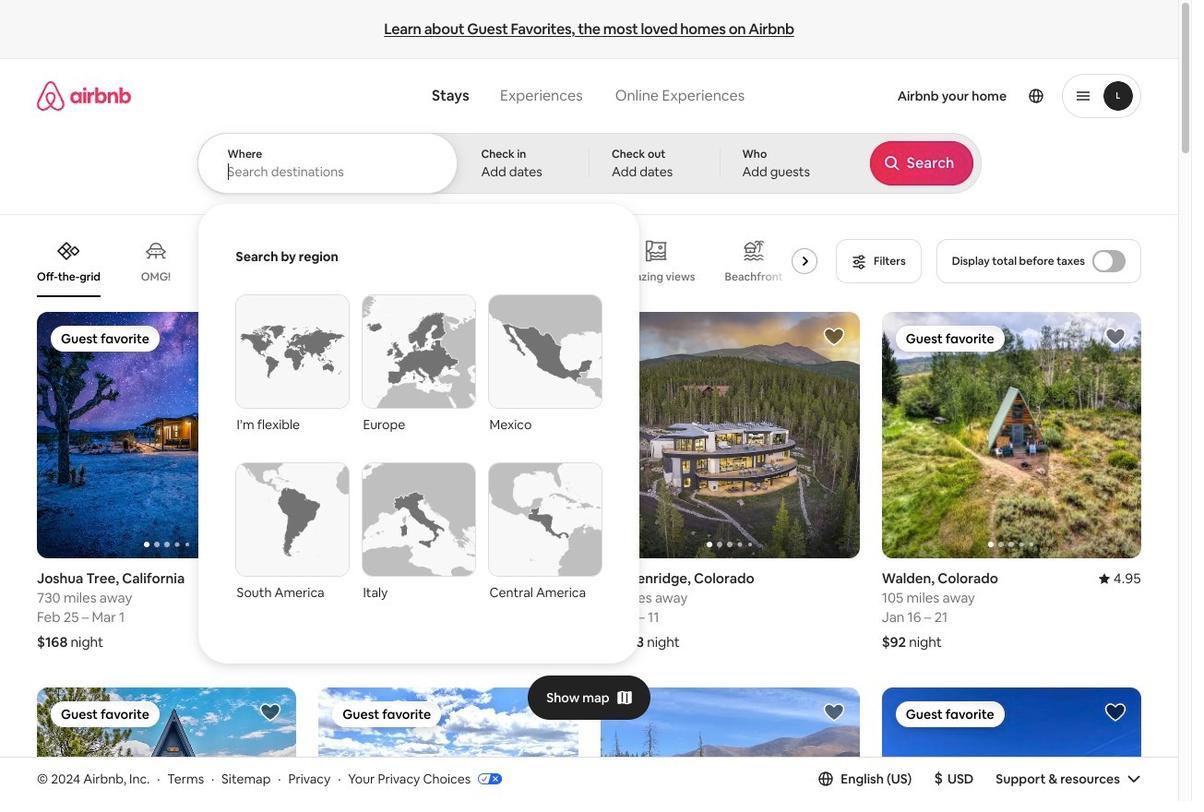 Task type: vqa. For each thing, say whether or not it's contained in the screenshot.
bottom Add to wishlist: Walden, Colorado icon
yes



Task type: locate. For each thing, give the bounding box(es) containing it.
Search destinations search field
[[228, 163, 429, 180]]

tab panel
[[197, 133, 982, 664]]

add to wishlist: el prado, new mexico image
[[1105, 702, 1127, 724]]

add to wishlist: creede, colorado image
[[823, 702, 846, 724]]

group
[[37, 225, 826, 297], [37, 312, 297, 559], [319, 312, 838, 559], [601, 312, 860, 559], [882, 312, 1142, 559], [37, 688, 297, 801], [319, 688, 578, 801], [601, 688, 860, 801], [882, 688, 1142, 801]]

what can we help you find? tab list
[[417, 76, 599, 116]]

None search field
[[197, 59, 982, 664]]

add to wishlist: joshua tree, california image
[[260, 326, 282, 348]]

add to wishlist: breckenridge, colorado image
[[823, 326, 846, 348]]

add to wishlist: williams, arizona image
[[542, 326, 564, 348]]



Task type: describe. For each thing, give the bounding box(es) containing it.
4.95 out of 5 average rating image
[[1099, 570, 1142, 587]]

add to wishlist: walden, colorado image
[[542, 702, 564, 724]]

profile element
[[774, 59, 1142, 133]]

4.77 out of 5 average rating image
[[536, 570, 578, 587]]

add to wishlist: walden, colorado image
[[1105, 326, 1127, 348]]

4.96 out of 5 average rating image
[[254, 570, 297, 587]]

add to wishlist: florissant, colorado image
[[260, 702, 282, 724]]



